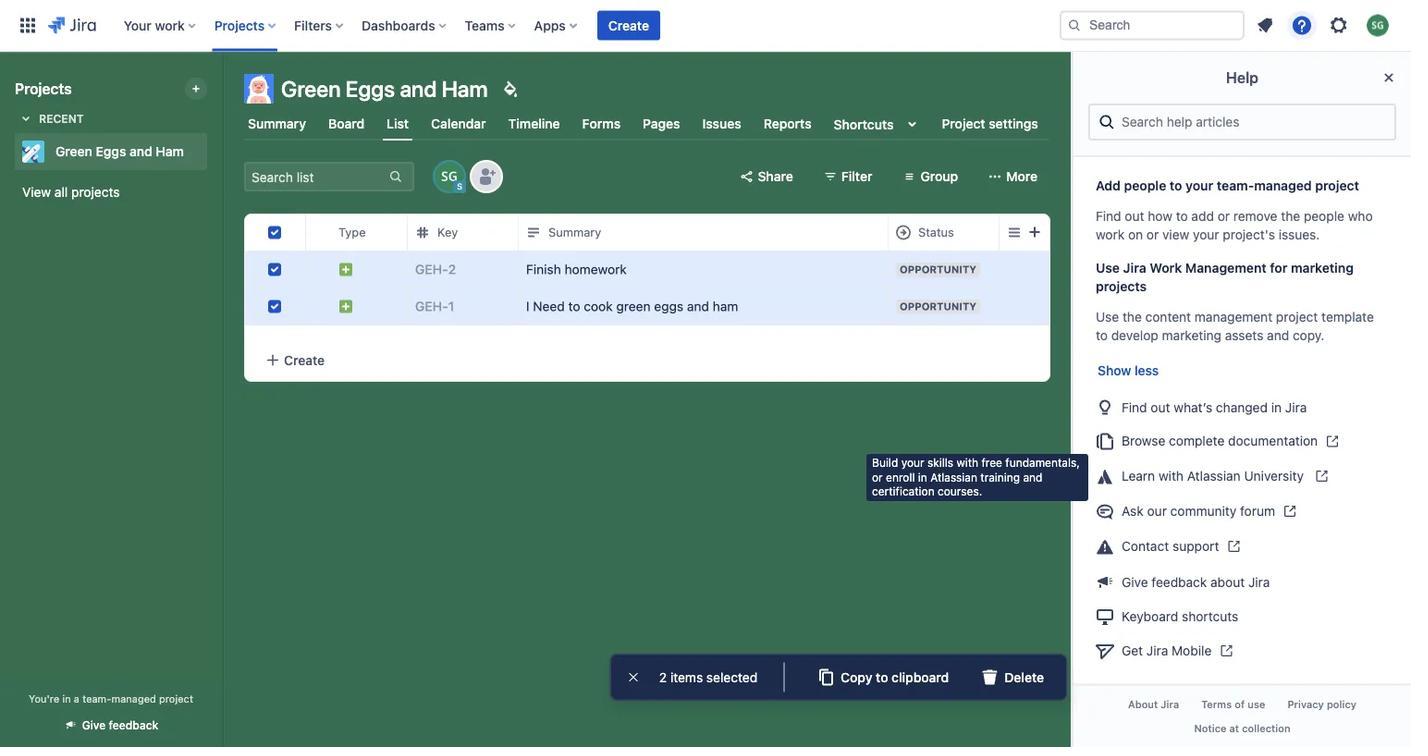 Task type: describe. For each thing, give the bounding box(es) containing it.
homework
[[565, 262, 627, 277]]

courses.
[[938, 485, 982, 498]]

selected
[[706, 670, 758, 685]]

your
[[124, 18, 151, 33]]

a
[[74, 693, 80, 705]]

fundamentals,
[[1006, 456, 1080, 469]]

and inside build your skills with free fundamentals, or enroll in atlassian training and certification courses.
[[1023, 471, 1043, 484]]

2 items selected
[[659, 670, 758, 685]]

and inside row
[[687, 299, 709, 314]]

get
[[1122, 643, 1143, 658]]

management
[[1195, 310, 1273, 325]]

1 vertical spatial team-
[[82, 693, 111, 705]]

the inside learn how to create and edit issues and subtasks from the list view.
[[1184, 145, 1203, 160]]

calendar link
[[427, 107, 490, 141]]

changed
[[1216, 400, 1268, 415]]

0 vertical spatial your
[[1186, 178, 1214, 194]]

less
[[1135, 363, 1159, 379]]

geh-2
[[415, 262, 456, 277]]

develop
[[1111, 328, 1159, 344]]

sidebar navigation image
[[202, 74, 242, 111]]

add people image
[[475, 166, 498, 188]]

create
[[1176, 127, 1214, 142]]

1 horizontal spatial green
[[281, 76, 341, 102]]

settings
[[989, 116, 1038, 131]]

and up "list"
[[1218, 127, 1240, 142]]

row containing geh-1
[[245, 288, 1411, 326]]

jira for use jira work management for marketing projects
[[1123, 261, 1146, 276]]

give feedback
[[82, 719, 158, 732]]

work inside popup button
[[155, 18, 185, 33]]

find out what's changed in jira link
[[1088, 390, 1396, 424]]

show less button
[[1088, 360, 1168, 382]]

0 vertical spatial team-
[[1217, 178, 1254, 194]]

row containing type
[[245, 214, 1411, 252]]

privacy
[[1288, 699, 1324, 711]]

eggs
[[654, 299, 684, 314]]

copy to clipboard button
[[804, 663, 960, 692]]

0 vertical spatial project
[[1315, 178, 1359, 194]]

button to open the fields dropdown. open the fields dropdown to add fields to list view or create a new field image
[[1024, 221, 1046, 243]]

the inside find out how to add or remove the people who work on or view your project's issues.
[[1281, 209, 1300, 224]]

find for find out what's changed in jira
[[1122, 400, 1147, 415]]

2 horizontal spatial or
[[1218, 209, 1230, 224]]

and right issues
[[1311, 127, 1333, 142]]

terms
[[1201, 699, 1232, 711]]

projects button
[[209, 11, 283, 40]]

contact support link
[[1088, 530, 1396, 565]]

your inside find out how to add or remove the people who work on or view your project's issues.
[[1193, 227, 1219, 243]]

set background color image
[[499, 78, 521, 100]]

row containing geh-2
[[245, 251, 1411, 289]]

1 horizontal spatial or
[[1147, 227, 1159, 243]]

projects inside use jira work management for marketing projects
[[1096, 279, 1147, 295]]

forms link
[[579, 107, 624, 141]]

find out what's changed in jira
[[1122, 400, 1307, 415]]

i
[[526, 299, 530, 314]]

filters button
[[289, 11, 351, 40]]

learn for learn how to create and edit issues and subtasks from the list view.
[[1096, 127, 1129, 142]]

timeline link
[[505, 107, 564, 141]]

project inside "use the content management project template to develop marketing assets and copy."
[[1276, 310, 1318, 325]]

delete
[[1005, 670, 1044, 685]]

from
[[1153, 145, 1181, 160]]

1
[[448, 299, 454, 314]]

green
[[616, 299, 651, 314]]

out for how
[[1125, 209, 1144, 224]]

lead image
[[338, 299, 353, 314]]

geh-1
[[415, 299, 454, 314]]

browse
[[1122, 434, 1166, 449]]

contact support
[[1122, 539, 1219, 554]]

browse complete documentation link
[[1088, 424, 1396, 459]]

use
[[1248, 699, 1265, 711]]

create project image
[[189, 81, 203, 96]]

ham
[[713, 299, 738, 314]]

dashboards
[[362, 18, 435, 33]]

out for what's
[[1151, 400, 1170, 415]]

view all projects link
[[15, 176, 207, 209]]

create button inside primary element
[[597, 11, 660, 40]]

marketing inside use jira work management for marketing projects
[[1291, 261, 1354, 276]]

board link
[[325, 107, 368, 141]]

or inside build your skills with free fundamentals, or enroll in atlassian training and certification courses.
[[872, 471, 883, 484]]

finish homework
[[526, 262, 627, 277]]

add
[[1096, 178, 1121, 194]]

0 vertical spatial people
[[1124, 178, 1166, 194]]

opportunity for finish homework
[[900, 264, 977, 276]]

work inside find out how to add or remove the people who work on or view your project's issues.
[[1096, 227, 1125, 243]]

use jira work management for marketing projects
[[1096, 261, 1354, 295]]

list
[[387, 116, 409, 131]]

use the content management project template to develop marketing assets and copy.
[[1096, 310, 1374, 344]]

learn how to create and edit issues and subtasks from the list view. button
[[1088, 69, 1396, 170]]

complete
[[1169, 434, 1225, 449]]

copy.
[[1293, 328, 1325, 344]]

community
[[1170, 504, 1237, 519]]

Search field
[[1060, 11, 1245, 40]]

get jira mobile link
[[1088, 634, 1396, 669]]

2 vertical spatial in
[[62, 693, 71, 705]]

group button
[[891, 162, 969, 191]]

banner containing your work
[[0, 0, 1411, 52]]

give for give feedback
[[82, 719, 106, 732]]

Search list text field
[[246, 164, 387, 190]]

with inside build your skills with free fundamentals, or enroll in atlassian training and certification courses.
[[957, 456, 979, 469]]

and inside "use the content management project template to develop marketing assets and copy."
[[1267, 328, 1289, 344]]

learn how to create and edit issues and subtasks from the list view.
[[1096, 127, 1333, 160]]

add people to your team-managed project
[[1096, 178, 1359, 194]]

share
[[758, 169, 793, 184]]

our
[[1147, 504, 1167, 519]]

learn with atlassian university
[[1122, 469, 1307, 484]]

share button
[[728, 162, 804, 191]]

project settings
[[942, 116, 1038, 131]]

and up view all projects link
[[130, 144, 152, 159]]

your profile and settings image
[[1367, 14, 1389, 37]]

of
[[1235, 699, 1245, 711]]

summary inside row
[[548, 225, 601, 239]]

need
[[533, 299, 565, 314]]

to inside copy to clipboard button
[[876, 670, 888, 685]]

forms
[[582, 116, 621, 131]]

geh- for 1
[[415, 299, 448, 314]]

for
[[1270, 261, 1288, 276]]

contact
[[1122, 539, 1169, 554]]

0 horizontal spatial green eggs and ham
[[55, 144, 184, 159]]

1 vertical spatial create button
[[245, 339, 1050, 381]]

0 horizontal spatial projects
[[71, 184, 120, 200]]

university
[[1244, 469, 1304, 484]]

type
[[338, 225, 366, 239]]

items
[[670, 670, 703, 685]]

primary element
[[11, 0, 1060, 51]]

show
[[1098, 363, 1131, 379]]

settings image
[[1328, 14, 1350, 37]]

Search help articles field
[[1116, 105, 1387, 139]]

copy to clipboard
[[841, 670, 949, 685]]

browse complete documentation
[[1122, 434, 1318, 449]]

tab list containing list
[[233, 107, 1060, 141]]

help
[[1226, 69, 1259, 86]]

2 vertical spatial project
[[159, 693, 193, 705]]

add
[[1192, 209, 1214, 224]]

about jira button
[[1117, 693, 1190, 717]]

dashboards button
[[356, 11, 454, 40]]

1 vertical spatial eggs
[[96, 144, 126, 159]]

to inside learn how to create and edit issues and subtasks from the list view.
[[1161, 127, 1173, 142]]

to down from
[[1170, 178, 1182, 194]]

i need to cook green eggs and ham
[[526, 299, 738, 314]]

free
[[982, 456, 1002, 469]]

in inside build your skills with free fundamentals, or enroll in atlassian training and certification courses.
[[918, 471, 927, 484]]

to inside "use the content management project template to develop marketing assets and copy."
[[1096, 328, 1108, 344]]

1 vertical spatial 2
[[659, 670, 667, 685]]



Task type: locate. For each thing, give the bounding box(es) containing it.
0 horizontal spatial out
[[1125, 209, 1144, 224]]

1 vertical spatial summary
[[548, 225, 601, 239]]

appswitcher icon image
[[17, 14, 39, 37]]

0 horizontal spatial with
[[957, 456, 979, 469]]

feedback up keyboard shortcuts
[[1152, 575, 1207, 590]]

1 horizontal spatial people
[[1304, 209, 1345, 224]]

geh- up geh-1 in the top left of the page
[[415, 262, 448, 277]]

0 vertical spatial find
[[1096, 209, 1121, 224]]

training
[[981, 471, 1020, 484]]

0 vertical spatial opportunity
[[900, 264, 977, 276]]

2 row from the top
[[245, 251, 1411, 289]]

project up copy.
[[1276, 310, 1318, 325]]

give for give feedback about jira
[[1122, 575, 1148, 590]]

1 horizontal spatial with
[[1159, 469, 1184, 484]]

0 horizontal spatial 2
[[448, 262, 456, 277]]

0 vertical spatial ham
[[442, 76, 488, 102]]

how inside find out how to add or remove the people who work on or view your project's issues.
[[1148, 209, 1173, 224]]

work
[[155, 18, 185, 33], [1096, 227, 1125, 243]]

work
[[1150, 261, 1182, 276]]

learn inside the learn with atlassian university 'link'
[[1122, 469, 1155, 484]]

0 horizontal spatial in
[[62, 693, 71, 705]]

projects up develop
[[1096, 279, 1147, 295]]

or right on
[[1147, 227, 1159, 243]]

to right copy
[[876, 670, 888, 685]]

0 horizontal spatial work
[[155, 18, 185, 33]]

out inside find out what's changed in jira link
[[1151, 400, 1170, 415]]

people up issues.
[[1304, 209, 1345, 224]]

banner
[[0, 0, 1411, 52]]

about
[[1128, 699, 1158, 711]]

filter
[[841, 169, 873, 184]]

apps
[[534, 18, 566, 33]]

opportunity for i need to cook green eggs and ham
[[900, 301, 977, 313]]

0 vertical spatial how
[[1133, 127, 1158, 142]]

management
[[1185, 261, 1267, 276]]

1 vertical spatial feedback
[[109, 719, 158, 732]]

1 geh- from the top
[[415, 262, 448, 277]]

close image
[[1378, 67, 1400, 89]]

assets
[[1225, 328, 1264, 344]]

issues.
[[1279, 227, 1320, 243]]

2 inside row
[[448, 262, 456, 277]]

create inside primary element
[[608, 18, 649, 33]]

issues
[[702, 116, 741, 131]]

learn down browse on the bottom of page
[[1122, 469, 1155, 484]]

to
[[1161, 127, 1173, 142], [1170, 178, 1182, 194], [1176, 209, 1188, 224], [568, 299, 580, 314], [1096, 328, 1108, 344], [876, 670, 888, 685]]

give down contact
[[1122, 575, 1148, 590]]

work left on
[[1096, 227, 1125, 243]]

project up who
[[1315, 178, 1359, 194]]

geh- for 2
[[415, 262, 448, 277]]

0 vertical spatial marketing
[[1291, 261, 1354, 276]]

1 vertical spatial how
[[1148, 209, 1173, 224]]

ask our community forum
[[1122, 504, 1275, 519]]

jira inside use jira work management for marketing projects
[[1123, 261, 1146, 276]]

help image
[[1291, 14, 1313, 37]]

in up documentation
[[1271, 400, 1282, 415]]

group
[[921, 169, 958, 184]]

team- right the a
[[82, 693, 111, 705]]

view all projects
[[22, 184, 120, 200]]

1 horizontal spatial give
[[1122, 575, 1148, 590]]

give down you're in a team-managed project
[[82, 719, 106, 732]]

1 horizontal spatial managed
[[1254, 178, 1312, 194]]

give feedback about jira
[[1122, 575, 1270, 590]]

1 vertical spatial in
[[918, 471, 927, 484]]

opportunity
[[900, 264, 977, 276], [900, 301, 977, 313]]

pages
[[643, 116, 680, 131]]

2 horizontal spatial the
[[1281, 209, 1300, 224]]

0 vertical spatial or
[[1218, 209, 1230, 224]]

0 vertical spatial out
[[1125, 209, 1144, 224]]

atlassian up courses.
[[931, 471, 977, 484]]

to up from
[[1161, 127, 1173, 142]]

2 use from the top
[[1096, 310, 1119, 325]]

marketing
[[1291, 261, 1354, 276], [1162, 328, 1222, 344]]

0 vertical spatial give
[[1122, 575, 1148, 590]]

1 horizontal spatial green eggs and ham
[[281, 76, 488, 102]]

your down add
[[1193, 227, 1219, 243]]

1 horizontal spatial ham
[[442, 76, 488, 102]]

with inside the learn with atlassian university 'link'
[[1159, 469, 1184, 484]]

find inside find out what's changed in jira link
[[1122, 400, 1147, 415]]

summary up finish homework
[[548, 225, 601, 239]]

summary
[[248, 116, 306, 131], [548, 225, 601, 239]]

geh- inside geh-1 link
[[415, 299, 448, 314]]

project up give feedback "button"
[[159, 693, 193, 705]]

deselect all items image
[[626, 670, 641, 685]]

0 horizontal spatial feedback
[[109, 719, 158, 732]]

out inside find out how to add or remove the people who work on or view your project's issues.
[[1125, 209, 1144, 224]]

0 vertical spatial create
[[608, 18, 649, 33]]

tab list
[[233, 107, 1060, 141]]

terms of use
[[1201, 699, 1265, 711]]

search image
[[1067, 18, 1082, 33]]

3 row from the top
[[245, 288, 1411, 326]]

remove
[[1233, 209, 1278, 224]]

team- down view.
[[1217, 178, 1254, 194]]

ham up calendar
[[442, 76, 488, 102]]

green up "summary" link
[[281, 76, 341, 102]]

1 vertical spatial give
[[82, 719, 106, 732]]

1 horizontal spatial create
[[608, 18, 649, 33]]

filter button
[[812, 162, 884, 191]]

projects right all at top left
[[71, 184, 120, 200]]

out up on
[[1125, 209, 1144, 224]]

1 vertical spatial managed
[[111, 693, 156, 705]]

use
[[1096, 261, 1120, 276], [1096, 310, 1119, 325]]

the up issues.
[[1281, 209, 1300, 224]]

ham
[[442, 76, 488, 102], [156, 144, 184, 159]]

0 vertical spatial summary
[[248, 116, 306, 131]]

and left ham
[[687, 299, 709, 314]]

0 vertical spatial create button
[[597, 11, 660, 40]]

learn inside learn how to create and edit issues and subtasks from the list view.
[[1096, 127, 1129, 142]]

0 vertical spatial green eggs and ham
[[281, 76, 488, 102]]

1 vertical spatial find
[[1122, 400, 1147, 415]]

find up browse on the bottom of page
[[1122, 400, 1147, 415]]

out left what's
[[1151, 400, 1170, 415]]

jira for get jira mobile
[[1147, 643, 1168, 658]]

feedback for give feedback
[[109, 719, 158, 732]]

0 vertical spatial work
[[155, 18, 185, 33]]

1 horizontal spatial in
[[918, 471, 927, 484]]

with left free
[[957, 456, 979, 469]]

0 vertical spatial eggs
[[346, 76, 395, 102]]

1 vertical spatial or
[[1147, 227, 1159, 243]]

terms of use link
[[1190, 693, 1277, 717]]

2 geh- from the top
[[415, 299, 448, 314]]

use up develop
[[1096, 310, 1119, 325]]

projects up sidebar navigation image
[[214, 18, 265, 33]]

how up view
[[1148, 209, 1173, 224]]

1 vertical spatial projects
[[15, 80, 72, 98]]

and up the list
[[400, 76, 437, 102]]

0 horizontal spatial people
[[1124, 178, 1166, 194]]

managed up give feedback
[[111, 693, 156, 705]]

feedback for give feedback about jira
[[1152, 575, 1207, 590]]

to left cook
[[568, 299, 580, 314]]

0 horizontal spatial the
[[1123, 310, 1142, 325]]

projects
[[71, 184, 120, 200], [1096, 279, 1147, 295]]

about jira
[[1128, 699, 1179, 711]]

2 horizontal spatial in
[[1271, 400, 1282, 415]]

0 horizontal spatial managed
[[111, 693, 156, 705]]

find for find out how to add or remove the people who work on or view your project's issues.
[[1096, 209, 1121, 224]]

use for projects
[[1096, 261, 1120, 276]]

ask our community forum link
[[1088, 495, 1396, 530]]

use left work
[[1096, 261, 1120, 276]]

view
[[1162, 227, 1190, 243]]

or
[[1218, 209, 1230, 224], [1147, 227, 1159, 243], [872, 471, 883, 484]]

1 vertical spatial learn
[[1122, 469, 1155, 484]]

at
[[1230, 722, 1239, 734]]

projects up collapse recent projects icon
[[15, 80, 72, 98]]

create button down green
[[245, 339, 1050, 381]]

0 horizontal spatial create
[[284, 352, 325, 368]]

people
[[1124, 178, 1166, 194], [1304, 209, 1345, 224]]

learn
[[1096, 127, 1129, 142], [1122, 469, 1155, 484]]

1 vertical spatial use
[[1096, 310, 1119, 325]]

to up view
[[1176, 209, 1188, 224]]

ask
[[1122, 504, 1144, 519]]

atlassian inside build your skills with free fundamentals, or enroll in atlassian training and certification courses.
[[931, 471, 977, 484]]

atlassian
[[1187, 469, 1241, 484], [931, 471, 977, 484]]

1 opportunity from the top
[[900, 264, 977, 276]]

0 horizontal spatial projects
[[15, 80, 72, 98]]

marketing down issues.
[[1291, 261, 1354, 276]]

give inside "button"
[[82, 719, 106, 732]]

issues link
[[699, 107, 745, 141]]

0 horizontal spatial find
[[1096, 209, 1121, 224]]

green eggs and ham up the list
[[281, 76, 488, 102]]

2 opportunity from the top
[[900, 301, 977, 313]]

use inside "use the content management project template to develop marketing assets and copy."
[[1096, 310, 1119, 325]]

0 horizontal spatial summary
[[248, 116, 306, 131]]

skills
[[928, 456, 954, 469]]

copy
[[841, 670, 873, 685]]

eggs up view all projects link
[[96, 144, 126, 159]]

summary link
[[244, 107, 310, 141]]

1 horizontal spatial team-
[[1217, 178, 1254, 194]]

and left copy.
[[1267, 328, 1289, 344]]

issues
[[1270, 127, 1307, 142]]

green
[[281, 76, 341, 102], [55, 144, 92, 159]]

marketing down content
[[1162, 328, 1222, 344]]

add to starred image
[[202, 141, 224, 163]]

atlassian down browse complete documentation
[[1187, 469, 1241, 484]]

collapse recent projects image
[[15, 107, 37, 129]]

use inside use jira work management for marketing projects
[[1096, 261, 1120, 276]]

1 use from the top
[[1096, 261, 1120, 276]]

privacy policy
[[1288, 699, 1357, 711]]

atlassian inside the learn with atlassian university 'link'
[[1187, 469, 1241, 484]]

project
[[942, 116, 985, 131]]

create button right "apps" popup button
[[597, 11, 660, 40]]

status
[[918, 225, 954, 239]]

the inside "use the content management project template to develop marketing assets and copy."
[[1123, 310, 1142, 325]]

jira
[[1123, 261, 1146, 276], [1285, 400, 1307, 415], [1248, 575, 1270, 590], [1147, 643, 1168, 658], [1161, 699, 1179, 711]]

feedback inside "button"
[[109, 719, 158, 732]]

learn for learn with atlassian university
[[1122, 469, 1155, 484]]

how up from
[[1133, 127, 1158, 142]]

with up our
[[1159, 469, 1184, 484]]

1 vertical spatial your
[[1193, 227, 1219, 243]]

delete button
[[968, 663, 1055, 692]]

recent
[[39, 112, 84, 125]]

certification
[[872, 485, 935, 498]]

all
[[54, 184, 68, 200]]

find down add
[[1096, 209, 1121, 224]]

view.
[[1228, 145, 1258, 160]]

summary inside tab list
[[248, 116, 306, 131]]

your work button
[[118, 11, 203, 40]]

forum
[[1240, 504, 1275, 519]]

project settings link
[[938, 107, 1042, 141]]

table containing geh-2
[[245, 214, 1411, 339]]

give feedback about jira link
[[1088, 565, 1396, 599]]

1 horizontal spatial marketing
[[1291, 261, 1354, 276]]

reports
[[764, 116, 812, 131]]

build
[[872, 456, 898, 469]]

green eggs and ham
[[281, 76, 488, 102], [55, 144, 184, 159]]

jira image
[[48, 14, 96, 37], [48, 14, 96, 37]]

0 horizontal spatial eggs
[[96, 144, 126, 159]]

to left develop
[[1096, 328, 1108, 344]]

1 vertical spatial green
[[55, 144, 92, 159]]

0 horizontal spatial give
[[82, 719, 106, 732]]

0 vertical spatial the
[[1184, 145, 1203, 160]]

green inside green eggs and ham link
[[55, 144, 92, 159]]

in
[[1271, 400, 1282, 415], [918, 471, 927, 484], [62, 693, 71, 705]]

notifications image
[[1254, 14, 1276, 37]]

jira inside button
[[1161, 699, 1179, 711]]

to inside find out how to add or remove the people who work on or view your project's issues.
[[1176, 209, 1188, 224]]

managed
[[1254, 178, 1312, 194], [111, 693, 156, 705]]

summary up search list 'text field'
[[248, 116, 306, 131]]

category
[[1029, 225, 1081, 239]]

1 vertical spatial opportunity
[[900, 301, 977, 313]]

and down fundamentals,
[[1023, 471, 1043, 484]]

0 vertical spatial 2
[[448, 262, 456, 277]]

geh- down "geh-2" link on the left top of the page
[[415, 299, 448, 314]]

or down build
[[872, 471, 883, 484]]

more
[[1006, 169, 1038, 184]]

people right add
[[1124, 178, 1166, 194]]

0 vertical spatial learn
[[1096, 127, 1129, 142]]

1 vertical spatial people
[[1304, 209, 1345, 224]]

green eggs and ham link
[[15, 133, 200, 170]]

learn up subtasks
[[1096, 127, 1129, 142]]

1 horizontal spatial summary
[[548, 225, 601, 239]]

content
[[1145, 310, 1191, 325]]

0 vertical spatial managed
[[1254, 178, 1312, 194]]

geh-
[[415, 262, 448, 277], [415, 299, 448, 314]]

1 vertical spatial marketing
[[1162, 328, 1222, 344]]

eggs up board
[[346, 76, 395, 102]]

1 vertical spatial the
[[1281, 209, 1300, 224]]

ham left add to starred icon
[[156, 144, 184, 159]]

row
[[245, 214, 1411, 252], [245, 251, 1411, 289], [245, 288, 1411, 326]]

on
[[1128, 227, 1143, 243]]

the down the "create"
[[1184, 145, 1203, 160]]

1 horizontal spatial out
[[1151, 400, 1170, 415]]

0 horizontal spatial green
[[55, 144, 92, 159]]

1 horizontal spatial feedback
[[1152, 575, 1207, 590]]

build your skills with free fundamentals, or enroll in atlassian training and certification courses.
[[872, 456, 1080, 498]]

lead image
[[338, 262, 353, 277]]

people inside find out how to add or remove the people who work on or view your project's issues.
[[1304, 209, 1345, 224]]

or right add
[[1218, 209, 1230, 224]]

projects inside dropdown button
[[214, 18, 265, 33]]

1 row from the top
[[245, 214, 1411, 252]]

1 vertical spatial project
[[1276, 310, 1318, 325]]

projects
[[214, 18, 265, 33], [15, 80, 72, 98]]

jira for about jira
[[1161, 699, 1179, 711]]

the up develop
[[1123, 310, 1142, 325]]

0 vertical spatial projects
[[214, 18, 265, 33]]

1 vertical spatial work
[[1096, 227, 1125, 243]]

1 horizontal spatial projects
[[1096, 279, 1147, 295]]

build your skills with free fundamentals, or enroll in atlassian training and certification courses. tooltip
[[867, 454, 1088, 501]]

table
[[245, 214, 1411, 339]]

in right enroll
[[918, 471, 927, 484]]

0 vertical spatial projects
[[71, 184, 120, 200]]

give
[[1122, 575, 1148, 590], [82, 719, 106, 732]]

0 horizontal spatial ham
[[156, 144, 184, 159]]

0 vertical spatial in
[[1271, 400, 1282, 415]]

1 horizontal spatial projects
[[214, 18, 265, 33]]

what's
[[1174, 400, 1213, 415]]

key
[[437, 225, 458, 239]]

keyboard shortcuts
[[1122, 609, 1239, 625]]

1 vertical spatial green eggs and ham
[[55, 144, 184, 159]]

1 horizontal spatial atlassian
[[1187, 469, 1241, 484]]

marketing inside "use the content management project template to develop marketing assets and copy."
[[1162, 328, 1222, 344]]

geh- inside "geh-2" link
[[415, 262, 448, 277]]

1 vertical spatial ham
[[156, 144, 184, 159]]

your up enroll
[[901, 456, 924, 469]]

find inside find out how to add or remove the people who work on or view your project's issues.
[[1096, 209, 1121, 224]]

0 horizontal spatial atlassian
[[931, 471, 977, 484]]

green eggs and ham up view all projects link
[[55, 144, 184, 159]]

use for to
[[1096, 310, 1119, 325]]

0 horizontal spatial team-
[[82, 693, 111, 705]]

0 vertical spatial green
[[281, 76, 341, 102]]

feedback down you're in a team-managed project
[[109, 719, 158, 732]]

work right your
[[155, 18, 185, 33]]

0 horizontal spatial marketing
[[1162, 328, 1222, 344]]

2 up the 1
[[448, 262, 456, 277]]

1 horizontal spatial eggs
[[346, 76, 395, 102]]

2 vertical spatial or
[[872, 471, 883, 484]]

1 vertical spatial projects
[[1096, 279, 1147, 295]]

2 left the items
[[659, 670, 667, 685]]

0 horizontal spatial or
[[872, 471, 883, 484]]

0 vertical spatial feedback
[[1152, 575, 1207, 590]]

1 horizontal spatial find
[[1122, 400, 1147, 415]]

how inside learn how to create and edit issues and subtasks from the list view.
[[1133, 127, 1158, 142]]

your up add
[[1186, 178, 1214, 194]]

cook
[[584, 299, 613, 314]]

sam green image
[[435, 162, 464, 191]]

in left the a
[[62, 693, 71, 705]]

managed up the remove
[[1254, 178, 1312, 194]]

your inside build your skills with free fundamentals, or enroll in atlassian training and certification courses.
[[901, 456, 924, 469]]

pages link
[[639, 107, 684, 141]]

apps button
[[529, 11, 584, 40]]

0 vertical spatial use
[[1096, 261, 1120, 276]]

green down recent
[[55, 144, 92, 159]]

2 vertical spatial your
[[901, 456, 924, 469]]



Task type: vqa. For each thing, say whether or not it's contained in the screenshot.
the leftmost summary
yes



